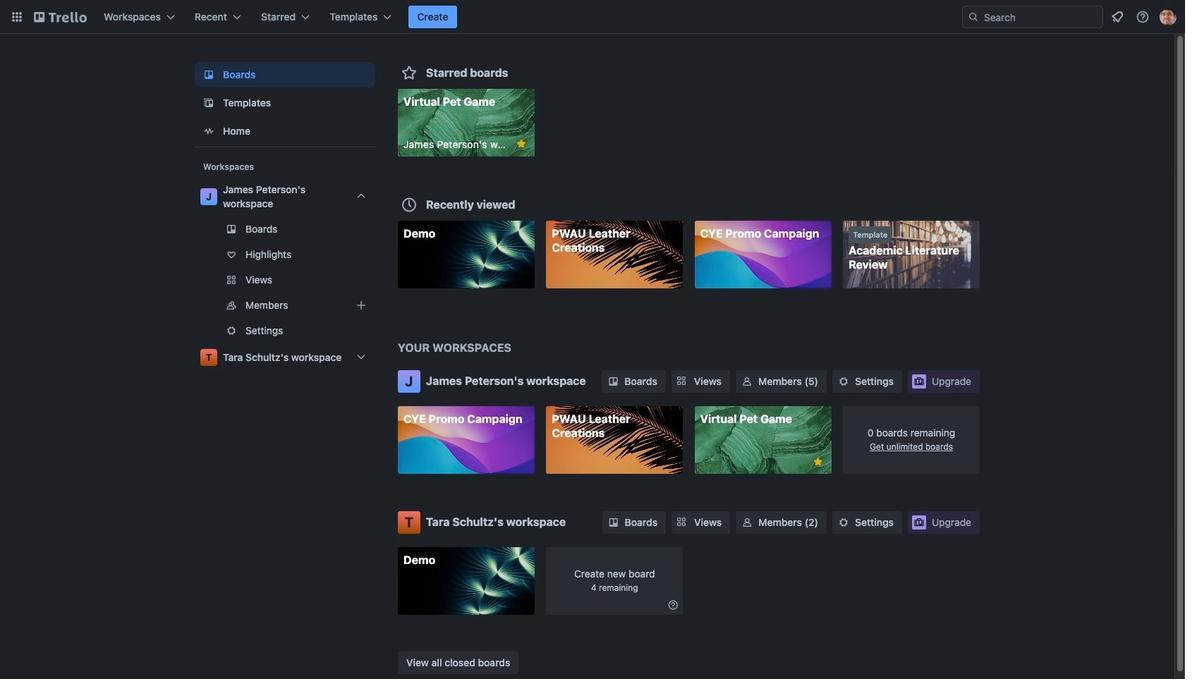 Task type: describe. For each thing, give the bounding box(es) containing it.
james peterson (jamespeterson93) image
[[1160, 8, 1177, 25]]

add image
[[353, 297, 370, 314]]



Task type: vqa. For each thing, say whether or not it's contained in the screenshot.
the middle Create from template… icon
no



Task type: locate. For each thing, give the bounding box(es) containing it.
switch to… image
[[10, 10, 24, 24]]

back to home image
[[34, 6, 87, 28]]

board image
[[200, 66, 217, 83]]

sm image
[[606, 375, 621, 389], [740, 375, 754, 389], [837, 375, 851, 389], [607, 516, 621, 530], [740, 516, 755, 530], [837, 516, 851, 530], [666, 598, 680, 612]]

home image
[[200, 123, 217, 140]]

0 notifications image
[[1109, 8, 1126, 25]]

open information menu image
[[1136, 10, 1150, 24]]

template board image
[[200, 95, 217, 111]]

primary element
[[0, 0, 1186, 34]]

click to unstar this board. it will be removed from your starred list. image
[[515, 138, 528, 150]]

Search field
[[963, 6, 1104, 28]]

search image
[[968, 11, 979, 23]]



